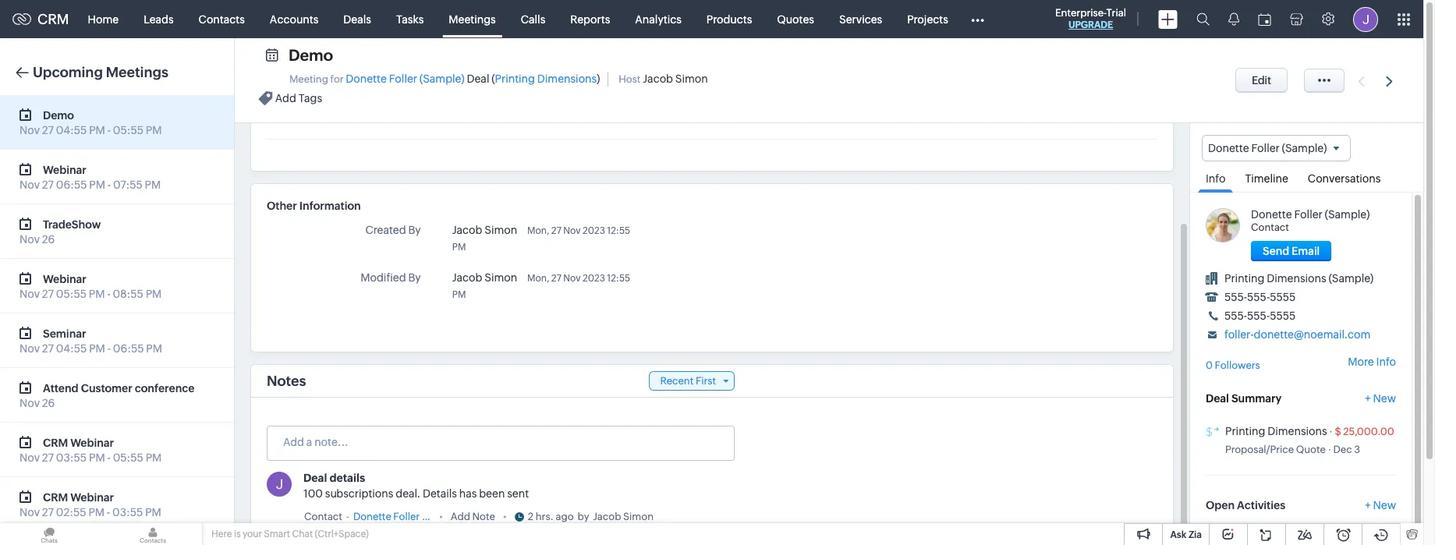 Task type: vqa. For each thing, say whether or not it's contained in the screenshot.
the Target
no



Task type: locate. For each thing, give the bounding box(es) containing it.
27 inside crm webinar nov 27 03:55 pm - 05:55 pm
[[42, 452, 54, 464]]

nov inside crm webinar nov 27 03:55 pm - 05:55 pm
[[20, 452, 40, 464]]

- up webinar nov 27 06:55 pm - 07:55 pm
[[107, 124, 111, 137]]

timeline link
[[1237, 162, 1296, 192]]

1 mon, 27 nov 2023 12:55 pm from the top
[[452, 225, 630, 253]]

1 vertical spatial 03:55
[[112, 506, 143, 519]]

0 vertical spatial meetings
[[449, 13, 496, 25]]

new down 25,000.00
[[1373, 499, 1396, 511]]

1 vertical spatial mon,
[[527, 273, 549, 284]]

1 26 from the top
[[42, 233, 55, 246]]

27 inside crm webinar nov 27 02:55 pm - 03:55 pm
[[42, 506, 54, 519]]

meetings down leads "link"
[[106, 64, 168, 80]]

search element
[[1187, 0, 1219, 38]]

0 vertical spatial 03:55
[[56, 452, 87, 464]]

1 5555 from the top
[[1270, 291, 1296, 304]]

printing down calls
[[495, 73, 535, 85]]

dimensions up foller-donette@noemail.com link
[[1267, 272, 1327, 285]]

(sample) up timeline link
[[1282, 142, 1327, 154]]

info inside the info link
[[1206, 173, 1226, 185]]

1 vertical spatial 05:55
[[56, 288, 87, 300]]

contact down timeline on the top right
[[1251, 222, 1289, 233]]

contact down 100
[[304, 511, 342, 523]]

other information
[[267, 200, 361, 212]]

0 vertical spatial demo
[[289, 46, 333, 64]]

0 vertical spatial mon, 27 nov 2023 12:55 pm
[[452, 225, 630, 253]]

ago
[[556, 511, 574, 523]]

$
[[1335, 426, 1341, 437]]

·
[[1329, 426, 1333, 437], [1328, 444, 1331, 455]]

printing inside printing dimensions · $ 25,000.00 proposal/price quote · dec 3
[[1225, 425, 1265, 437]]

- up crm webinar nov 27 02:55 pm - 03:55 pm
[[107, 452, 111, 464]]

donette foller (sample) link down deal. at bottom left
[[353, 509, 464, 525]]

1 vertical spatial dimensions
[[1267, 272, 1327, 285]]

recent
[[660, 375, 694, 387]]

tags
[[298, 92, 322, 105]]

· left dec
[[1328, 444, 1331, 455]]

1 vertical spatial crm
[[43, 436, 68, 449]]

1 horizontal spatial contact
[[1251, 222, 1289, 233]]

signals image
[[1229, 12, 1239, 26]]

2 by from the top
[[408, 271, 421, 284]]

0 vertical spatial +
[[1365, 392, 1371, 405]]

printing for printing dimensions · $ 25,000.00 proposal/price quote · dec 3
[[1225, 425, 1265, 437]]

0 vertical spatial 05:55
[[113, 124, 144, 137]]

- inside webinar nov 27 06:55 pm - 07:55 pm
[[107, 179, 111, 191]]

nov inside webinar nov 27 06:55 pm - 07:55 pm
[[20, 179, 40, 191]]

2 04:55 from the top
[[56, 342, 87, 355]]

dimensions up quote
[[1268, 425, 1327, 437]]

crm for crm webinar nov 27 02:55 pm - 03:55 pm
[[43, 491, 68, 504]]

meetings left calls
[[449, 13, 496, 25]]

0 vertical spatial 555-555-5555
[[1225, 291, 1296, 304]]

1 vertical spatial deal
[[1206, 392, 1229, 405]]

2 2023 from the top
[[583, 273, 605, 284]]

mon, for modified by
[[527, 273, 549, 284]]

2 + from the top
[[1365, 499, 1371, 511]]

5555 up foller-donette@noemail.com
[[1270, 310, 1296, 322]]

(sample) up donette@noemail.com
[[1329, 272, 1374, 285]]

1 vertical spatial jacob simon
[[452, 271, 517, 284]]

crm inside crm webinar nov 27 03:55 pm - 05:55 pm
[[43, 436, 68, 449]]

1 vertical spatial meetings
[[106, 64, 168, 80]]

enterprise-
[[1055, 7, 1107, 19]]

jacob simon for created by
[[452, 224, 517, 236]]

created
[[365, 224, 406, 236]]

0 vertical spatial mon,
[[527, 225, 549, 236]]

foller inside field
[[1251, 142, 1280, 154]]

1 vertical spatial 2023
[[583, 273, 605, 284]]

deal details 100 subscriptions deal. details has been sent
[[303, 472, 529, 500]]

followers
[[1215, 360, 1260, 371]]

04:55
[[56, 124, 87, 137], [56, 342, 87, 355]]

foller down deal. at bottom left
[[393, 511, 420, 523]]

meetings
[[449, 13, 496, 25], [106, 64, 168, 80]]

deal up 100
[[303, 472, 327, 484]]

0 horizontal spatial printing dimensions link
[[495, 73, 597, 85]]

- right 02:55
[[107, 506, 110, 519]]

2 + new from the top
[[1365, 499, 1396, 511]]

open activities
[[1206, 499, 1286, 511]]

printing dimensions link
[[495, 73, 597, 85], [1225, 425, 1327, 437]]

(ctrl+space)
[[315, 529, 369, 540]]

04:55 up webinar nov 27 06:55 pm - 07:55 pm
[[56, 124, 87, 137]]

analytics link
[[623, 0, 694, 38]]

1 horizontal spatial demo
[[289, 46, 333, 64]]

demo up meeting
[[289, 46, 333, 64]]

0 vertical spatial new
[[1373, 392, 1396, 405]]

here is your smart chat (ctrl+space)
[[211, 529, 369, 540]]

3
[[1354, 444, 1360, 455]]

add left tags
[[275, 92, 296, 105]]

05:55 up seminar
[[56, 288, 87, 300]]

upgrade
[[1069, 20, 1113, 30]]

0 horizontal spatial deal
[[303, 472, 327, 484]]

foller down tasks link on the left of page
[[389, 73, 417, 85]]

accounts
[[270, 13, 319, 25]]

donette foller (sample) link down tasks link on the left of page
[[346, 73, 465, 85]]

1 vertical spatial demo
[[43, 109, 74, 121]]

0 horizontal spatial 03:55
[[56, 452, 87, 464]]

nov inside the attend customer conference nov 26
[[20, 397, 40, 410]]

crm webinar nov 27 03:55 pm - 05:55 pm
[[20, 436, 162, 464]]

1 vertical spatial +
[[1365, 499, 1371, 511]]

2 horizontal spatial deal
[[1206, 392, 1229, 405]]

dimensions left host
[[537, 73, 597, 85]]

demo down upcoming
[[43, 109, 74, 121]]

activities
[[1237, 499, 1286, 511]]

1 horizontal spatial add
[[451, 511, 470, 523]]

deal summary
[[1206, 392, 1282, 405]]

webinar down 'tradeshow nov 26' on the left
[[43, 273, 87, 285]]

info right more
[[1376, 356, 1396, 369]]

1 by from the top
[[408, 224, 421, 236]]

projects link
[[895, 0, 961, 38]]

0 vertical spatial 06:55
[[56, 179, 87, 191]]

printing dimensions link down calls link
[[495, 73, 597, 85]]

deal inside deal details 100 subscriptions deal. details has been sent
[[303, 472, 327, 484]]

printing up proposal/price
[[1225, 425, 1265, 437]]

03:55 inside crm webinar nov 27 03:55 pm - 05:55 pm
[[56, 452, 87, 464]]

5555 down printing dimensions (sample) link
[[1270, 291, 1296, 304]]

+ down 25,000.00
[[1365, 499, 1371, 511]]

0 vertical spatial 12:55
[[607, 225, 630, 236]]

crm left home link
[[37, 11, 69, 27]]

27 inside seminar nov 27 04:55 pm - 06:55 pm
[[42, 342, 54, 355]]

26
[[42, 233, 55, 246], [42, 397, 55, 410]]

details
[[423, 488, 457, 500]]

meetings link
[[436, 0, 508, 38]]

0 vertical spatial contact
[[1251, 222, 1289, 233]]

1 horizontal spatial 03:55
[[112, 506, 143, 519]]

• down details
[[439, 511, 443, 523]]

04:55 inside demo nov 27 04:55 pm - 05:55 pm
[[56, 124, 87, 137]]

1 vertical spatial by
[[408, 271, 421, 284]]

modified by
[[361, 271, 421, 284]]

deal for deal summary
[[1206, 392, 1229, 405]]

dimensions inside printing dimensions · $ 25,000.00 proposal/price quote · dec 3
[[1268, 425, 1327, 437]]

add left note in the left of the page
[[451, 511, 470, 523]]

1 2023 from the top
[[583, 225, 605, 236]]

2
[[528, 511, 534, 523]]

05:55 inside demo nov 27 04:55 pm - 05:55 pm
[[113, 124, 144, 137]]

2 12:55 from the top
[[607, 273, 630, 284]]

- up the customer
[[107, 342, 111, 355]]

2 mon, from the top
[[527, 273, 549, 284]]

donette foller (sample) link down conversations in the top of the page
[[1251, 208, 1370, 221]]

(sample) down conversations in the top of the page
[[1325, 208, 1370, 221]]

2 vertical spatial deal
[[303, 472, 327, 484]]

leads link
[[131, 0, 186, 38]]

crm inside crm webinar nov 27 02:55 pm - 03:55 pm
[[43, 491, 68, 504]]

1 vertical spatial new
[[1373, 499, 1396, 511]]

donette down subscriptions at the bottom left of the page
[[353, 511, 391, 523]]

0 followers
[[1206, 360, 1260, 371]]

donette foller (sample) link
[[346, 73, 465, 85], [1251, 208, 1370, 221], [353, 509, 464, 525]]

• right note in the left of the page
[[503, 511, 507, 523]]

(sample) down details
[[422, 511, 464, 523]]

2 555-555-5555 from the top
[[1225, 310, 1296, 322]]

1 vertical spatial mon, 27 nov 2023 12:55 pm
[[452, 273, 630, 300]]

by
[[578, 511, 589, 523]]

simon
[[675, 73, 708, 85], [485, 224, 517, 236], [485, 271, 517, 284], [623, 511, 654, 523]]

1 04:55 from the top
[[56, 124, 87, 137]]

attend customer conference nov 26
[[20, 382, 195, 410]]

accounts link
[[257, 0, 331, 38]]

0 horizontal spatial demo
[[43, 109, 74, 121]]

1 horizontal spatial 06:55
[[113, 342, 144, 355]]

crm up 02:55
[[43, 491, 68, 504]]

conference
[[135, 382, 195, 394]]

been
[[479, 488, 505, 500]]

deal.
[[396, 488, 421, 500]]

04:55 down seminar
[[56, 342, 87, 355]]

1 vertical spatial add
[[451, 511, 470, 523]]

crm for crm webinar nov 27 03:55 pm - 05:55 pm
[[43, 436, 68, 449]]

donette inside field
[[1208, 142, 1249, 154]]

tasks link
[[384, 0, 436, 38]]

2 26 from the top
[[42, 397, 55, 410]]

by right modified
[[408, 271, 421, 284]]

info left timeline on the top right
[[1206, 173, 1226, 185]]

1 vertical spatial 5555
[[1270, 310, 1296, 322]]

0 vertical spatial crm
[[37, 11, 69, 27]]

host
[[619, 73, 641, 85]]

2023 for created by
[[583, 225, 605, 236]]

-
[[107, 124, 111, 137], [107, 179, 111, 191], [107, 288, 111, 300], [107, 342, 111, 355], [107, 452, 111, 464], [107, 506, 110, 519], [346, 511, 349, 523]]

12:55 for created by
[[607, 225, 630, 236]]

05:55 up '07:55'
[[113, 124, 144, 137]]

0 horizontal spatial meetings
[[106, 64, 168, 80]]

5555
[[1270, 291, 1296, 304], [1270, 310, 1296, 322]]

calendar image
[[1258, 13, 1271, 25]]

signals element
[[1219, 0, 1249, 38]]

1 mon, from the top
[[527, 225, 549, 236]]

donette
[[346, 73, 387, 85], [1208, 142, 1249, 154], [1251, 208, 1292, 221], [353, 511, 391, 523]]

quote
[[1296, 444, 1326, 455]]

customer
[[81, 382, 132, 394]]

- up (ctrl+space)
[[346, 511, 349, 523]]

555-555-5555
[[1225, 291, 1296, 304], [1225, 310, 1296, 322]]

seminar
[[43, 327, 86, 340]]

meeting for donette foller (sample) deal ( printing dimensions )
[[289, 73, 600, 85]]

foller inside donette foller (sample) contact
[[1294, 208, 1323, 221]]

information
[[299, 200, 361, 212]]

03:55 up crm webinar nov 27 02:55 pm - 03:55 pm
[[56, 452, 87, 464]]

(sample) for printing dimensions (sample)
[[1329, 272, 1374, 285]]

27
[[42, 124, 54, 137], [42, 179, 54, 191], [551, 225, 562, 236], [551, 273, 562, 284], [42, 288, 54, 300], [42, 342, 54, 355], [42, 452, 54, 464], [42, 506, 54, 519]]

printing for printing dimensions (sample)
[[1225, 272, 1265, 285]]

2 hrs. ago
[[528, 511, 574, 523]]

2 vertical spatial dimensions
[[1268, 425, 1327, 437]]

02:55
[[56, 506, 86, 519]]

0 vertical spatial 5555
[[1270, 291, 1296, 304]]

04:55 for seminar
[[56, 342, 87, 355]]

2 vertical spatial printing
[[1225, 425, 1265, 437]]

06:55 up tradeshow
[[56, 179, 87, 191]]

06:55 up the customer
[[113, 342, 144, 355]]

ask zia
[[1170, 530, 1202, 541]]

home
[[88, 13, 119, 25]]

foller down conversations in the top of the page
[[1294, 208, 1323, 221]]

+ new up 25,000.00
[[1365, 392, 1396, 405]]

(sample) inside field
[[1282, 142, 1327, 154]]

1 vertical spatial printing dimensions link
[[1225, 425, 1327, 437]]

- left '07:55'
[[107, 179, 111, 191]]

donette up the info link
[[1208, 142, 1249, 154]]

calls
[[521, 13, 545, 25]]

donette inside donette foller (sample) contact
[[1251, 208, 1292, 221]]

mon,
[[527, 225, 549, 236], [527, 273, 549, 284]]

0 vertical spatial + new
[[1365, 392, 1396, 405]]

0 horizontal spatial •
[[439, 511, 443, 523]]

1 vertical spatial 12:55
[[607, 273, 630, 284]]

create menu element
[[1149, 0, 1187, 38]]

+
[[1365, 392, 1371, 405], [1365, 499, 1371, 511]]

1 vertical spatial 06:55
[[113, 342, 144, 355]]

search image
[[1197, 12, 1210, 26]]

26 down attend
[[42, 397, 55, 410]]

+ new down 25,000.00
[[1365, 499, 1396, 511]]

2 vertical spatial crm
[[43, 491, 68, 504]]

1 vertical spatial printing
[[1225, 272, 1265, 285]]

- inside crm webinar nov 27 03:55 pm - 05:55 pm
[[107, 452, 111, 464]]

0 vertical spatial deal
[[467, 73, 489, 85]]

0 vertical spatial jacob simon
[[452, 224, 517, 236]]

products link
[[694, 0, 765, 38]]

0 horizontal spatial add
[[275, 92, 296, 105]]

26 down tradeshow
[[42, 233, 55, 246]]

0 horizontal spatial info
[[1206, 173, 1226, 185]]

1 vertical spatial 26
[[42, 397, 55, 410]]

webinar inside webinar nov 27 06:55 pm - 07:55 pm
[[43, 163, 87, 176]]

2 • from the left
[[503, 511, 507, 523]]

08:55
[[113, 288, 143, 300]]

upcoming
[[33, 64, 103, 80]]

2023 for modified by
[[583, 273, 605, 284]]

0 vertical spatial add
[[275, 92, 296, 105]]

webinar down demo nov 27 04:55 pm - 05:55 pm
[[43, 163, 87, 176]]

demo
[[289, 46, 333, 64], [43, 109, 74, 121]]

· left $
[[1329, 426, 1333, 437]]

deal left the (
[[467, 73, 489, 85]]

03:55 up contacts image
[[112, 506, 143, 519]]

crm link
[[12, 11, 69, 27]]

deal down 0
[[1206, 392, 1229, 405]]

webinar nov 27 06:55 pm - 07:55 pm
[[20, 163, 161, 191]]

1 vertical spatial 555-555-5555
[[1225, 310, 1296, 322]]

foller up timeline link
[[1251, 142, 1280, 154]]

1 12:55 from the top
[[607, 225, 630, 236]]

+ up 25,000.00
[[1365, 392, 1371, 405]]

webinar down the attend customer conference nov 26
[[70, 436, 114, 449]]

webinar up 02:55
[[70, 491, 114, 504]]

webinar inside crm webinar nov 27 02:55 pm - 03:55 pm
[[70, 491, 114, 504]]

printing up the foller- in the right bottom of the page
[[1225, 272, 1265, 285]]

0 vertical spatial by
[[408, 224, 421, 236]]

webinar inside crm webinar nov 27 03:55 pm - 05:55 pm
[[70, 436, 114, 449]]

demo for demo nov 27 04:55 pm - 05:55 pm
[[43, 109, 74, 121]]

0 vertical spatial 04:55
[[56, 124, 87, 137]]

0 vertical spatial 2023
[[583, 225, 605, 236]]

1 vertical spatial info
[[1376, 356, 1396, 369]]

new up 25,000.00
[[1373, 392, 1396, 405]]

0 horizontal spatial 06:55
[[56, 179, 87, 191]]

open
[[1206, 499, 1235, 511]]

leads
[[144, 13, 174, 25]]

printing dimensions link up proposal/price
[[1225, 425, 1327, 437]]

add
[[275, 92, 296, 105], [451, 511, 470, 523]]

05:55 up crm webinar nov 27 02:55 pm - 03:55 pm
[[113, 452, 143, 464]]

0 vertical spatial ·
[[1329, 426, 1333, 437]]

2 mon, 27 nov 2023 12:55 pm from the top
[[452, 273, 630, 300]]

2 vertical spatial 05:55
[[113, 452, 143, 464]]

04:55 inside seminar nov 27 04:55 pm - 06:55 pm
[[56, 342, 87, 355]]

1 horizontal spatial •
[[503, 511, 507, 523]]

hrs.
[[536, 511, 554, 523]]

demo inside demo nov 27 04:55 pm - 05:55 pm
[[43, 109, 74, 121]]

1 vertical spatial 04:55
[[56, 342, 87, 355]]

0 vertical spatial 26
[[42, 233, 55, 246]]

crm for crm
[[37, 11, 69, 27]]

0 vertical spatial printing
[[495, 73, 535, 85]]

by
[[408, 224, 421, 236], [408, 271, 421, 284]]

None button
[[1236, 68, 1288, 93], [1251, 241, 1332, 261], [1236, 68, 1288, 93], [1251, 241, 1332, 261]]

0 horizontal spatial contact
[[304, 511, 342, 523]]

mon, for created by
[[527, 225, 549, 236]]

26 inside 'tradeshow nov 26'
[[42, 233, 55, 246]]

0 vertical spatial donette foller (sample) link
[[346, 73, 465, 85]]

jacob simon for modified by
[[452, 271, 517, 284]]

0 vertical spatial info
[[1206, 173, 1226, 185]]

dimensions
[[537, 73, 597, 85], [1267, 272, 1327, 285], [1268, 425, 1327, 437]]

1 + new from the top
[[1365, 392, 1396, 405]]

chats image
[[0, 523, 98, 545]]

(sample) inside donette foller (sample) contact
[[1325, 208, 1370, 221]]

- left 08:55
[[107, 288, 111, 300]]

donette down timeline on the top right
[[1251, 208, 1292, 221]]

crm down attend
[[43, 436, 68, 449]]

25,000.00
[[1343, 426, 1394, 437]]

1 horizontal spatial meetings
[[449, 13, 496, 25]]

1 jacob simon from the top
[[452, 224, 517, 236]]

foller-donette@noemail.com link
[[1225, 329, 1371, 341]]

1 vertical spatial + new
[[1365, 499, 1396, 511]]

1 new from the top
[[1373, 392, 1396, 405]]

2 jacob simon from the top
[[452, 271, 517, 284]]

by right created on the left top of the page
[[408, 224, 421, 236]]



Task type: describe. For each thing, give the bounding box(es) containing it.
contact inside donette foller (sample) contact
[[1251, 222, 1289, 233]]

0
[[1206, 360, 1213, 371]]

foller-donette@noemail.com
[[1225, 329, 1371, 341]]

1 + from the top
[[1365, 392, 1371, 405]]

reports link
[[558, 0, 623, 38]]

upcoming meetings
[[33, 64, 168, 80]]

2 5555 from the top
[[1270, 310, 1296, 322]]

- inside the webinar nov 27 05:55 pm - 08:55 pm
[[107, 288, 111, 300]]

jacob right by
[[593, 511, 621, 523]]

is
[[234, 529, 241, 540]]

mon, 27 nov 2023 12:55 pm for modified by
[[452, 273, 630, 300]]

printing dimensions · $ 25,000.00 proposal/price quote · dec 3
[[1225, 425, 1394, 455]]

enterprise-trial upgrade
[[1055, 7, 1126, 30]]

1 vertical spatial donette foller (sample) link
[[1251, 208, 1370, 221]]

ask
[[1170, 530, 1187, 541]]

nov inside crm webinar nov 27 02:55 pm - 03:55 pm
[[20, 506, 40, 519]]

host jacob simon
[[619, 73, 708, 85]]

attend
[[43, 382, 78, 394]]

zia
[[1189, 530, 1202, 541]]

home link
[[75, 0, 131, 38]]

tradeshow
[[43, 218, 101, 230]]

donette foller (sample)
[[1208, 142, 1327, 154]]

profile element
[[1344, 0, 1388, 38]]

next record image
[[1386, 76, 1396, 86]]

has
[[459, 488, 477, 500]]

2 vertical spatial donette foller (sample) link
[[353, 509, 464, 525]]

03:55 inside crm webinar nov 27 02:55 pm - 03:55 pm
[[112, 506, 143, 519]]

analytics
[[635, 13, 682, 25]]

seminar nov 27 04:55 pm - 06:55 pm
[[20, 327, 162, 355]]

Add a note... field
[[268, 434, 733, 450]]

add note link
[[451, 509, 495, 525]]

trial
[[1107, 7, 1126, 19]]

conversations
[[1308, 173, 1381, 185]]

here
[[211, 529, 232, 540]]

04:55 for demo
[[56, 124, 87, 137]]

27 inside the webinar nov 27 05:55 pm - 08:55 pm
[[42, 288, 54, 300]]

(sample) for donette foller (sample) contact
[[1325, 208, 1370, 221]]

(sample) for donette foller (sample)
[[1282, 142, 1327, 154]]

nov inside seminar nov 27 04:55 pm - 06:55 pm
[[20, 342, 40, 355]]

07:55
[[113, 179, 143, 191]]

contacts link
[[186, 0, 257, 38]]

quotes link
[[765, 0, 827, 38]]

for
[[330, 73, 344, 85]]

Other Modules field
[[961, 7, 994, 32]]

sent
[[507, 488, 529, 500]]

+ new link
[[1365, 392, 1396, 412]]

27 inside webinar nov 27 06:55 pm - 07:55 pm
[[42, 179, 54, 191]]

jacob right host
[[643, 73, 673, 85]]

more
[[1348, 356, 1374, 369]]

profile image
[[1353, 7, 1378, 32]]

06:55 inside webinar nov 27 06:55 pm - 07:55 pm
[[56, 179, 87, 191]]

05:55 inside the webinar nov 27 05:55 pm - 08:55 pm
[[56, 288, 87, 300]]

demo for demo
[[289, 46, 333, 64]]

reports
[[570, 13, 610, 25]]

2 new from the top
[[1373, 499, 1396, 511]]

deal for deal details 100 subscriptions deal. details has been sent
[[303, 472, 327, 484]]

jacob right the created by
[[452, 224, 482, 236]]

tradeshow nov 26
[[20, 218, 101, 246]]

create menu image
[[1158, 10, 1178, 28]]

other
[[267, 200, 297, 212]]

1 horizontal spatial info
[[1376, 356, 1396, 369]]

(sample) left the (
[[420, 73, 465, 85]]

quotes
[[777, 13, 814, 25]]

more info
[[1348, 356, 1396, 369]]

1 horizontal spatial deal
[[467, 73, 489, 85]]

timeline
[[1245, 173, 1288, 185]]

details
[[330, 472, 365, 484]]

1 • from the left
[[439, 511, 443, 523]]

27 inside demo nov 27 04:55 pm - 05:55 pm
[[42, 124, 54, 137]]

donette right for
[[346, 73, 387, 85]]

printing dimensions (sample)
[[1225, 272, 1374, 285]]

first
[[696, 375, 716, 387]]

note
[[472, 511, 495, 523]]

jacob right modified by on the left of the page
[[452, 271, 482, 284]]

- inside demo nov 27 04:55 pm - 05:55 pm
[[107, 124, 111, 137]]

chat
[[292, 529, 313, 540]]

webinar nov 27 05:55 pm - 08:55 pm
[[20, 273, 162, 300]]

services link
[[827, 0, 895, 38]]

dec
[[1334, 444, 1352, 455]]

notes
[[267, 373, 306, 389]]

1 horizontal spatial printing dimensions link
[[1225, 425, 1327, 437]]

foller-
[[1225, 329, 1254, 341]]

subscriptions
[[325, 488, 393, 500]]

modified
[[361, 271, 406, 284]]

nov inside demo nov 27 04:55 pm - 05:55 pm
[[20, 124, 40, 137]]

05:55 inside crm webinar nov 27 03:55 pm - 05:55 pm
[[113, 452, 143, 464]]

(
[[492, 73, 495, 85]]

donette@noemail.com
[[1254, 329, 1371, 341]]

more info link
[[1348, 356, 1396, 369]]

printing dimensions (sample) link
[[1225, 272, 1374, 285]]

info link
[[1198, 162, 1234, 193]]

06:55 inside seminar nov 27 04:55 pm - 06:55 pm
[[113, 342, 144, 355]]

tasks
[[396, 13, 424, 25]]

services
[[839, 13, 882, 25]]

webinar inside the webinar nov 27 05:55 pm - 08:55 pm
[[43, 273, 87, 285]]

contacts
[[199, 13, 245, 25]]

proposal/price
[[1225, 444, 1294, 455]]

meeting
[[289, 73, 328, 85]]

previous record image
[[1358, 76, 1365, 86]]

dimensions for printing dimensions · $ 25,000.00 proposal/price quote · dec 3
[[1268, 425, 1327, 437]]

)
[[597, 73, 600, 85]]

products
[[707, 13, 752, 25]]

0 vertical spatial printing dimensions link
[[495, 73, 597, 85]]

nov inside the webinar nov 27 05:55 pm - 08:55 pm
[[20, 288, 40, 300]]

conversations link
[[1300, 162, 1389, 192]]

by for modified by
[[408, 271, 421, 284]]

your
[[243, 529, 262, 540]]

donette foller (sample) contact
[[1251, 208, 1370, 233]]

projects
[[907, 13, 948, 25]]

dimensions for printing dimensions (sample)
[[1267, 272, 1327, 285]]

calls link
[[508, 0, 558, 38]]

Donette Foller (Sample) field
[[1202, 135, 1351, 162]]

contact - donette foller (sample)
[[304, 511, 464, 523]]

12:55 for modified by
[[607, 273, 630, 284]]

26 inside the attend customer conference nov 26
[[42, 397, 55, 410]]

- inside seminar nov 27 04:55 pm - 06:55 pm
[[107, 342, 111, 355]]

deals
[[343, 13, 371, 25]]

100
[[303, 488, 323, 500]]

contacts image
[[104, 523, 202, 545]]

1 vertical spatial ·
[[1328, 444, 1331, 455]]

- inside crm webinar nov 27 02:55 pm - 03:55 pm
[[107, 506, 110, 519]]

recent first
[[660, 375, 716, 387]]

summary
[[1232, 392, 1282, 405]]

nov inside 'tradeshow nov 26'
[[20, 233, 40, 246]]

by for created by
[[408, 224, 421, 236]]

1 555-555-5555 from the top
[[1225, 291, 1296, 304]]

0 vertical spatial dimensions
[[537, 73, 597, 85]]

deals link
[[331, 0, 384, 38]]

1 vertical spatial contact
[[304, 511, 342, 523]]

mon, 27 nov 2023 12:55 pm for created by
[[452, 225, 630, 253]]



